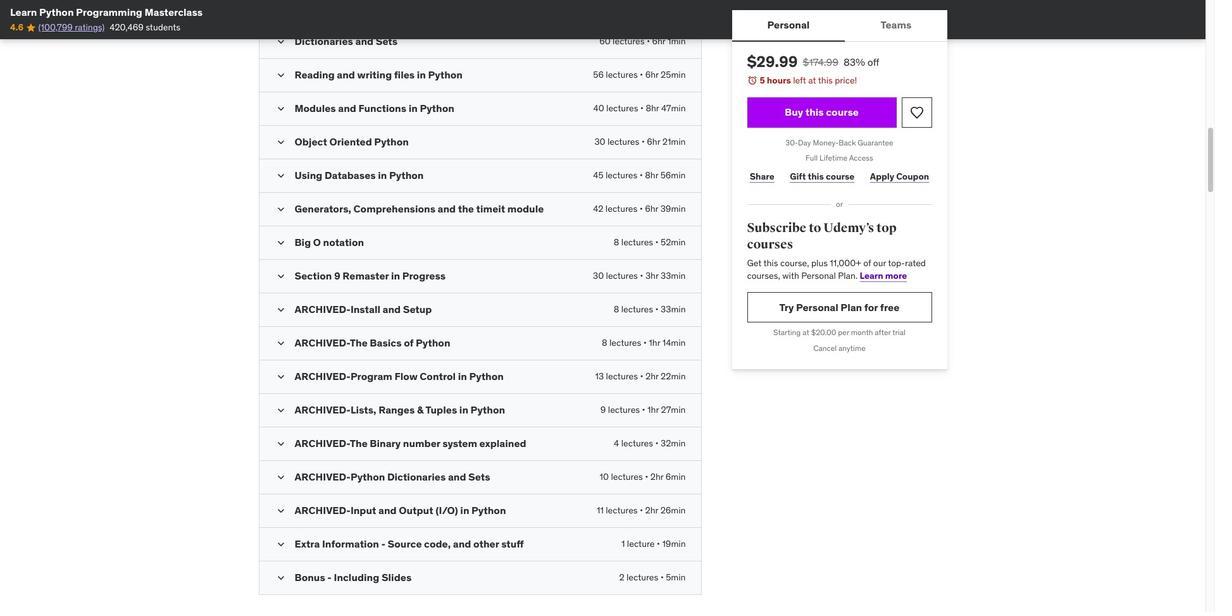 Task type: vqa. For each thing, say whether or not it's contained in the screenshot.


Task type: describe. For each thing, give the bounding box(es) containing it.
0 vertical spatial 33min
[[661, 271, 686, 282]]

8 for of
[[602, 338, 607, 349]]

free
[[881, 301, 900, 314]]

oriented
[[329, 136, 372, 148]]

information
[[322, 538, 379, 551]]

30 for object oriented python
[[595, 136, 606, 148]]

at inside the starting at $20.00 per month after trial cancel anytime
[[803, 328, 810, 338]]

day
[[798, 138, 811, 147]]

modules
[[295, 102, 336, 115]]

personal inside button
[[768, 19, 810, 31]]

1min
[[668, 36, 686, 47]]

2hr for in
[[645, 505, 659, 517]]

• for dictionaries and sets
[[647, 36, 650, 47]]

1 lecture • 19min
[[622, 539, 686, 550]]

5 hours left at this price!
[[760, 75, 857, 86]]

0 horizontal spatial dictionaries
[[295, 35, 353, 48]]

1 vertical spatial 33min
[[661, 304, 686, 316]]

programming
[[76, 6, 142, 18]]

after
[[875, 328, 891, 338]]

ratings)
[[75, 22, 105, 33]]

• for big o notation
[[656, 237, 659, 248]]

9 lectures • 1hr 27min
[[601, 405, 686, 416]]

coupon
[[897, 171, 930, 182]]

small image for extra information - source code, and other stuff
[[274, 539, 287, 552]]

• for section 9 remaster in progress
[[640, 271, 644, 282]]

2hr for python
[[646, 371, 659, 383]]

top
[[877, 220, 897, 236]]

more
[[886, 270, 907, 282]]

30-
[[786, 138, 798, 147]]

python right functions
[[420, 102, 454, 115]]

1 vertical spatial dictionaries
[[387, 471, 446, 484]]

tuples
[[426, 404, 457, 417]]

python up other
[[472, 505, 506, 518]]

47min
[[661, 103, 686, 114]]

archived- for archived-the basics of python
[[295, 337, 350, 350]]

8hr for modules and functions in python
[[646, 103, 659, 114]]

30 lectures • 6hr 21min
[[595, 136, 686, 148]]

0 vertical spatial sets
[[376, 35, 398, 48]]

extra
[[295, 538, 320, 551]]

small image for archived-the basics of python
[[274, 338, 287, 350]]

module
[[508, 203, 544, 216]]

56min
[[661, 170, 686, 181]]

section 9 remaster in progress
[[295, 270, 446, 283]]

left
[[793, 75, 806, 86]]

databases
[[325, 169, 376, 182]]

udemy's
[[824, 220, 874, 236]]

6min
[[666, 472, 686, 483]]

learn for learn more
[[860, 270, 884, 282]]

input
[[351, 505, 376, 518]]

courses
[[747, 237, 793, 252]]

in left progress on the left
[[391, 270, 400, 283]]

lectures for dictionaries and sets
[[613, 36, 645, 47]]

reading and writing files in python
[[295, 69, 463, 81]]

python up explained
[[471, 404, 505, 417]]

extra information - source code, and other stuff
[[295, 538, 524, 551]]

lectures for modules and functions in python
[[607, 103, 638, 114]]

big o notation
[[295, 236, 364, 249]]

object
[[295, 136, 327, 148]]

python up '(100,799'
[[39, 6, 74, 18]]

get
[[747, 258, 762, 269]]

lectures for archived-program flow control in python
[[606, 371, 638, 383]]

39min
[[661, 203, 686, 215]]

30-day money-back guarantee full lifetime access
[[786, 138, 894, 163]]

8 lectures • 1hr 14min
[[602, 338, 686, 349]]

other
[[474, 538, 499, 551]]

small image for archived-lists, ranges & tuples in python
[[274, 405, 287, 417]]

apply coupon button
[[868, 164, 932, 189]]

learn python programming masterclass
[[10, 6, 203, 18]]

13
[[595, 371, 604, 383]]

archived-lists, ranges & tuples in python
[[295, 404, 505, 417]]

4
[[614, 438, 619, 450]]

• for using databases in python
[[640, 170, 643, 181]]

share
[[750, 171, 775, 182]]

lectures for archived-the basics of python
[[610, 338, 642, 349]]

back
[[839, 138, 856, 147]]

5
[[760, 75, 765, 86]]

month
[[851, 328, 873, 338]]

lifetime
[[820, 153, 848, 163]]

• for bonus - including slides
[[661, 573, 664, 584]]

source
[[388, 538, 422, 551]]

lectures for section 9 remaster in progress
[[606, 271, 638, 282]]

object oriented python
[[295, 136, 409, 148]]

of inside get this course, plus 11,000+ of our top-rated courses, with personal plan.
[[864, 258, 871, 269]]

python up comprehensions
[[389, 169, 424, 182]]

$20.00
[[811, 328, 837, 338]]

lecture
[[627, 539, 655, 550]]

2
[[619, 573, 625, 584]]

archived-program flow control in python
[[295, 371, 504, 383]]

26min
[[661, 505, 686, 517]]

• for archived-install and setup
[[656, 304, 659, 316]]

• for archived-the basics of python
[[644, 338, 647, 349]]

1 vertical spatial 2hr
[[651, 472, 664, 483]]

guarantee
[[858, 138, 894, 147]]

install
[[351, 304, 380, 316]]

22min
[[661, 371, 686, 383]]

dictionaries and sets
[[295, 35, 398, 48]]

rated
[[905, 258, 926, 269]]

small image for modules and functions in python
[[274, 103, 287, 115]]

python up control
[[416, 337, 450, 350]]

in right the tuples
[[460, 404, 469, 417]]

plan
[[841, 301, 862, 314]]

small image for section 9 remaster in progress
[[274, 271, 287, 283]]

8 lectures • 33min
[[614, 304, 686, 316]]

lectures for object oriented python
[[608, 136, 640, 148]]

section
[[295, 270, 332, 283]]

tab list containing personal
[[732, 10, 947, 42]]

archived- for archived-python dictionaries and sets
[[295, 471, 351, 484]]

• for extra information - source code, and other stuff
[[657, 539, 660, 550]]

10 lectures • 2hr 6min
[[600, 472, 686, 483]]

stuff
[[501, 538, 524, 551]]

full
[[806, 153, 818, 163]]

30 for section 9 remaster in progress
[[593, 271, 604, 282]]

&
[[417, 404, 424, 417]]

(100,799 ratings)
[[38, 22, 105, 33]]

40 lectures • 8hr 47min
[[594, 103, 686, 114]]

off
[[868, 56, 880, 68]]

small image for using databases in python
[[274, 170, 287, 183]]

11
[[597, 505, 604, 517]]

cancel
[[814, 344, 837, 353]]

8hr for using databases in python
[[645, 170, 659, 181]]

setup
[[403, 304, 432, 316]]

in right (i/o)
[[460, 505, 469, 518]]

this for buy
[[806, 106, 824, 118]]

python right control
[[469, 371, 504, 383]]

personal inside get this course, plus 11,000+ of our top-rated courses, with personal plan.
[[802, 270, 836, 282]]

alarm image
[[747, 75, 757, 85]]

small image for big o notation
[[274, 237, 287, 250]]

0 vertical spatial at
[[809, 75, 816, 86]]

1
[[622, 539, 625, 550]]

flow
[[395, 371, 418, 383]]

56 lectures • 6hr 25min
[[593, 69, 686, 81]]

2 vertical spatial personal
[[796, 301, 839, 314]]

course for buy this course
[[826, 106, 859, 118]]

lectures for archived-input and output (i/o) in python
[[606, 505, 638, 517]]

and left writing
[[337, 69, 355, 81]]

learn more link
[[860, 270, 907, 282]]

personal button
[[732, 10, 845, 41]]

hours
[[767, 75, 791, 86]]

starting
[[774, 328, 801, 338]]

56
[[593, 69, 604, 81]]

small image for dictionaries and sets
[[274, 36, 287, 48]]



Task type: locate. For each thing, give the bounding box(es) containing it.
4 archived- from the top
[[295, 404, 351, 417]]

get this course, plus 11,000+ of our top-rated courses, with personal plan.
[[747, 258, 926, 282]]

8 up 30 lectures • 3hr 33min
[[614, 237, 619, 248]]

1 horizontal spatial learn
[[860, 270, 884, 282]]

1 horizontal spatial dictionaries
[[387, 471, 446, 484]]

8 for setup
[[614, 304, 619, 316]]

archived- down 'program'
[[295, 404, 351, 417]]

control
[[420, 371, 456, 383]]

1 small image from the top
[[274, 69, 287, 82]]

6hr for dictionaries and sets
[[652, 36, 666, 47]]

0 vertical spatial dictionaries
[[295, 35, 353, 48]]

1 vertical spatial 1hr
[[648, 405, 659, 416]]

small image for archived-the binary number system explained
[[274, 438, 287, 451]]

modules and functions in python
[[295, 102, 454, 115]]

1 horizontal spatial 9
[[601, 405, 606, 416]]

course down lifetime in the top right of the page
[[826, 171, 855, 182]]

to
[[809, 220, 822, 236]]

8hr left 47min
[[646, 103, 659, 114]]

the for binary
[[350, 438, 368, 450]]

archived- for archived-the binary number system explained
[[295, 438, 350, 450]]

learn up 4.6
[[10, 6, 37, 18]]

this right gift
[[808, 171, 824, 182]]

6hr for generators, comprehensions and the timeit module
[[645, 203, 659, 215]]

3hr
[[646, 271, 659, 282]]

lectures left 3hr
[[606, 271, 638, 282]]

• left "14min"
[[644, 338, 647, 349]]

lectures right 45
[[606, 170, 638, 181]]

3 small image from the top
[[274, 304, 287, 317]]

1hr for archived-the basics of python
[[649, 338, 661, 349]]

of left our at right top
[[864, 258, 871, 269]]

course,
[[781, 258, 809, 269]]

7 small image from the top
[[274, 371, 287, 384]]

dictionaries up reading
[[295, 35, 353, 48]]

25min
[[661, 69, 686, 81]]

2 vertical spatial 8
[[602, 338, 607, 349]]

at left $20.00 on the bottom
[[803, 328, 810, 338]]

• left 56min
[[640, 170, 643, 181]]

wishlist image
[[909, 105, 925, 120]]

and up writing
[[355, 35, 374, 48]]

• for archived-the binary number system explained
[[656, 438, 659, 450]]

functions
[[359, 102, 406, 115]]

lectures right 10
[[611, 472, 643, 483]]

small image for archived-install and setup
[[274, 304, 287, 317]]

1 vertical spatial the
[[350, 438, 368, 450]]

python down functions
[[374, 136, 409, 148]]

and right modules
[[338, 102, 356, 115]]

(100,799
[[38, 22, 73, 33]]

1 vertical spatial -
[[328, 572, 332, 585]]

number
[[403, 438, 440, 450]]

2hr left 6min
[[651, 472, 664, 483]]

33min up "14min"
[[661, 304, 686, 316]]

try
[[780, 301, 794, 314]]

1 horizontal spatial -
[[381, 538, 386, 551]]

0 vertical spatial 1hr
[[649, 338, 661, 349]]

program
[[351, 371, 392, 383]]

in right files
[[417, 69, 426, 81]]

small image for archived-python dictionaries and sets
[[274, 472, 287, 485]]

7 archived- from the top
[[295, 505, 351, 518]]

small image for archived-input and output (i/o) in python
[[274, 505, 287, 518]]

11 small image from the top
[[274, 505, 287, 518]]

2 lectures • 5min
[[619, 573, 686, 584]]

archived- down archived-install and setup
[[295, 337, 350, 350]]

33min right 3hr
[[661, 271, 686, 282]]

• for archived-lists, ranges & tuples in python
[[642, 405, 646, 416]]

42
[[593, 203, 604, 215]]

0 vertical spatial personal
[[768, 19, 810, 31]]

• left 3hr
[[640, 271, 644, 282]]

and right input
[[379, 505, 397, 518]]

lectures for using databases in python
[[606, 170, 638, 181]]

code,
[[424, 538, 451, 551]]

9
[[334, 270, 340, 283], [601, 405, 606, 416]]

1 vertical spatial 9
[[601, 405, 606, 416]]

and left other
[[453, 538, 471, 551]]

lectures up 4
[[608, 405, 640, 416]]

small image for generators, comprehensions and the timeit module
[[274, 203, 287, 216]]

13 small image from the top
[[274, 573, 287, 585]]

the left binary at the left of page
[[350, 438, 368, 450]]

1 vertical spatial personal
[[802, 270, 836, 282]]

• left 52min
[[656, 237, 659, 248]]

lectures right 60
[[613, 36, 645, 47]]

lectures right 56
[[606, 69, 638, 81]]

archived- up input
[[295, 471, 351, 484]]

reading
[[295, 69, 335, 81]]

lectures right 13
[[606, 371, 638, 383]]

generators,
[[295, 203, 351, 216]]

o
[[313, 236, 321, 249]]

big
[[295, 236, 311, 249]]

8 lectures • 52min
[[614, 237, 686, 248]]

archived- for archived-lists, ranges & tuples in python
[[295, 404, 351, 417]]

1hr left "14min"
[[649, 338, 661, 349]]

small image for bonus - including slides
[[274, 573, 287, 585]]

in
[[417, 69, 426, 81], [409, 102, 418, 115], [378, 169, 387, 182], [391, 270, 400, 283], [458, 371, 467, 383], [460, 404, 469, 417], [460, 505, 469, 518]]

1hr left 27min
[[648, 405, 659, 416]]

• for generators, comprehensions and the timeit module
[[640, 203, 643, 215]]

0 vertical spatial 8hr
[[646, 103, 659, 114]]

lectures right 2
[[627, 573, 659, 584]]

2 vertical spatial 2hr
[[645, 505, 659, 517]]

the for basics
[[350, 337, 368, 350]]

this inside button
[[806, 106, 824, 118]]

• left 26min
[[640, 505, 643, 517]]

lectures for bonus - including slides
[[627, 573, 659, 584]]

• left 19min
[[657, 539, 660, 550]]

archived- left binary at the left of page
[[295, 438, 350, 450]]

progress
[[402, 270, 446, 283]]

dictionaries
[[295, 35, 353, 48], [387, 471, 446, 484]]

2 small image from the top
[[274, 271, 287, 283]]

2 archived- from the top
[[295, 337, 350, 350]]

0 vertical spatial the
[[350, 337, 368, 350]]

this inside 'link'
[[808, 171, 824, 182]]

learn more
[[860, 270, 907, 282]]

in right control
[[458, 371, 467, 383]]

per
[[838, 328, 850, 338]]

• left 5min
[[661, 573, 664, 584]]

this inside get this course, plus 11,000+ of our top-rated courses, with personal plan.
[[764, 258, 778, 269]]

8 down 30 lectures • 3hr 33min
[[614, 304, 619, 316]]

small image for reading and writing files in python
[[274, 69, 287, 82]]

slides
[[382, 572, 412, 585]]

personal up $20.00 on the bottom
[[796, 301, 839, 314]]

0 horizontal spatial 9
[[334, 270, 340, 283]]

5 small image from the top
[[274, 203, 287, 216]]

apply
[[870, 171, 895, 182]]

12 small image from the top
[[274, 539, 287, 552]]

archived- for archived-input and output (i/o) in python
[[295, 505, 351, 518]]

lectures down 30 lectures • 3hr 33min
[[621, 304, 653, 316]]

• left 32min
[[656, 438, 659, 450]]

1 vertical spatial of
[[404, 337, 414, 350]]

8
[[614, 237, 619, 248], [614, 304, 619, 316], [602, 338, 607, 349]]

this
[[818, 75, 833, 86], [806, 106, 824, 118], [808, 171, 824, 182], [764, 258, 778, 269]]

6hr left 25min
[[646, 69, 659, 81]]

8 up 13
[[602, 338, 607, 349]]

archived- for archived-program flow control in python
[[295, 371, 351, 383]]

11,000+
[[830, 258, 862, 269]]

lectures for archived-install and setup
[[621, 304, 653, 316]]

0 vertical spatial of
[[864, 258, 871, 269]]

lectures right '42'
[[606, 203, 638, 215]]

19min
[[662, 539, 686, 550]]

10 small image from the top
[[274, 472, 287, 485]]

1hr for archived-lists, ranges & tuples in python
[[648, 405, 659, 416]]

0 horizontal spatial learn
[[10, 6, 37, 18]]

9 right section
[[334, 270, 340, 283]]

0 vertical spatial learn
[[10, 6, 37, 18]]

420,469
[[110, 22, 144, 33]]

lectures for reading and writing files in python
[[606, 69, 638, 81]]

$29.99 $174.99 83% off
[[747, 52, 880, 72]]

10
[[600, 472, 609, 483]]

learn down our at right top
[[860, 270, 884, 282]]

lectures for archived-python dictionaries and sets
[[611, 472, 643, 483]]

40
[[594, 103, 604, 114]]

tab list
[[732, 10, 947, 42]]

6 small image from the top
[[274, 237, 287, 250]]

python up input
[[351, 471, 385, 484]]

8hr
[[646, 103, 659, 114], [645, 170, 659, 181]]

course inside button
[[826, 106, 859, 118]]

• left 39min
[[640, 203, 643, 215]]

1 vertical spatial 8hr
[[645, 170, 659, 181]]

lectures for big o notation
[[622, 237, 653, 248]]

lectures right 40
[[607, 103, 638, 114]]

• for reading and writing files in python
[[640, 69, 643, 81]]

small image for archived-program flow control in python
[[274, 371, 287, 384]]

in right 'databases'
[[378, 169, 387, 182]]

1 vertical spatial at
[[803, 328, 810, 338]]

0 vertical spatial 30
[[595, 136, 606, 148]]

2hr left 26min
[[645, 505, 659, 517]]

1 the from the top
[[350, 337, 368, 350]]

• left 6min
[[645, 472, 649, 483]]

0 vertical spatial 9
[[334, 270, 340, 283]]

0 vertical spatial -
[[381, 538, 386, 551]]

1 horizontal spatial sets
[[469, 471, 490, 484]]

1hr
[[649, 338, 661, 349], [648, 405, 659, 416]]

1 vertical spatial 30
[[593, 271, 604, 282]]

this up courses,
[[764, 258, 778, 269]]

- right bonus
[[328, 572, 332, 585]]

this right buy
[[806, 106, 824, 118]]

2 the from the top
[[350, 438, 368, 450]]

archived- up extra
[[295, 505, 351, 518]]

• for archived-program flow control in python
[[640, 371, 644, 383]]

lectures up 13 lectures • 2hr 22min
[[610, 338, 642, 349]]

lectures for archived-the binary number system explained
[[621, 438, 653, 450]]

4 lectures • 32min
[[614, 438, 686, 450]]

lectures for generators, comprehensions and the timeit module
[[606, 203, 638, 215]]

• left 21min
[[642, 136, 645, 148]]

6hr for object oriented python
[[647, 136, 661, 148]]

lectures for archived-lists, ranges & tuples in python
[[608, 405, 640, 416]]

lectures right 11
[[606, 505, 638, 517]]

with
[[783, 270, 799, 282]]

45 lectures • 8hr 56min
[[593, 170, 686, 181]]

archived-python dictionaries and sets
[[295, 471, 490, 484]]

8 small image from the top
[[274, 405, 287, 417]]

30 left 3hr
[[593, 271, 604, 282]]

generators, comprehensions and the timeit module
[[295, 203, 544, 216]]

52min
[[661, 237, 686, 248]]

top-
[[888, 258, 905, 269]]

9 down 13
[[601, 405, 606, 416]]

0 vertical spatial 2hr
[[646, 371, 659, 383]]

personal up $29.99
[[768, 19, 810, 31]]

8hr left 56min
[[645, 170, 659, 181]]

3 small image from the top
[[274, 136, 287, 149]]

teams button
[[845, 10, 947, 41]]

1 vertical spatial 8
[[614, 304, 619, 316]]

basics
[[370, 337, 402, 350]]

9 small image from the top
[[274, 438, 287, 451]]

1 vertical spatial learn
[[860, 270, 884, 282]]

1 vertical spatial course
[[826, 171, 855, 182]]

notation
[[323, 236, 364, 249]]

4 small image from the top
[[274, 338, 287, 350]]

• for archived-python dictionaries and sets
[[645, 472, 649, 483]]

and left setup
[[383, 304, 401, 316]]

5 archived- from the top
[[295, 438, 350, 450]]

in right functions
[[409, 102, 418, 115]]

course for gift this course
[[826, 171, 855, 182]]

gift this course link
[[788, 164, 858, 189]]

archived- down section
[[295, 304, 351, 316]]

0 vertical spatial 8
[[614, 237, 619, 248]]

1 horizontal spatial of
[[864, 258, 871, 269]]

at right left
[[809, 75, 816, 86]]

30 lectures • 3hr 33min
[[593, 271, 686, 282]]

and left the
[[438, 203, 456, 216]]

33min
[[661, 271, 686, 282], [661, 304, 686, 316]]

0 horizontal spatial sets
[[376, 35, 398, 48]]

6hr for reading and writing files in python
[[646, 69, 659, 81]]

access
[[849, 153, 874, 163]]

(i/o)
[[436, 505, 458, 518]]

this for get
[[764, 258, 778, 269]]

lectures up 45 lectures • 8hr 56min on the top of the page
[[608, 136, 640, 148]]

course
[[826, 106, 859, 118], [826, 171, 855, 182]]

this for gift
[[808, 171, 824, 182]]

- left source
[[381, 538, 386, 551]]

python right files
[[428, 69, 463, 81]]

archived-
[[295, 304, 351, 316], [295, 337, 350, 350], [295, 371, 351, 383], [295, 404, 351, 417], [295, 438, 350, 450], [295, 471, 351, 484], [295, 505, 351, 518]]

trial
[[893, 328, 906, 338]]

1 vertical spatial sets
[[469, 471, 490, 484]]

archived- for archived-install and setup
[[295, 304, 351, 316]]

of right basics
[[404, 337, 414, 350]]

course up 'back'
[[826, 106, 859, 118]]

small image for object oriented python
[[274, 136, 287, 149]]

lectures
[[613, 36, 645, 47], [606, 69, 638, 81], [607, 103, 638, 114], [608, 136, 640, 148], [606, 170, 638, 181], [606, 203, 638, 215], [622, 237, 653, 248], [606, 271, 638, 282], [621, 304, 653, 316], [610, 338, 642, 349], [606, 371, 638, 383], [608, 405, 640, 416], [621, 438, 653, 450], [611, 472, 643, 483], [606, 505, 638, 517], [627, 573, 659, 584]]

learn for learn python programming masterclass
[[10, 6, 37, 18]]

1 archived- from the top
[[295, 304, 351, 316]]

this down $174.99
[[818, 75, 833, 86]]

1 course from the top
[[826, 106, 859, 118]]

6 archived- from the top
[[295, 471, 351, 484]]

• for modules and functions in python
[[641, 103, 644, 114]]

output
[[399, 505, 433, 518]]

small image
[[274, 36, 287, 48], [274, 103, 287, 115], [274, 136, 287, 149], [274, 170, 287, 183], [274, 203, 287, 216], [274, 237, 287, 250], [274, 371, 287, 384], [274, 405, 287, 417], [274, 438, 287, 451], [274, 472, 287, 485], [274, 505, 287, 518], [274, 539, 287, 552], [274, 573, 287, 585]]

13 lectures • 2hr 22min
[[595, 371, 686, 383]]

learn
[[10, 6, 37, 18], [860, 270, 884, 282]]

4 small image from the top
[[274, 170, 287, 183]]

lectures up 30 lectures • 3hr 33min
[[622, 237, 653, 248]]

comprehensions
[[354, 203, 436, 216]]

sets
[[376, 35, 398, 48], [469, 471, 490, 484]]

• left 22min
[[640, 371, 644, 383]]

21min
[[663, 136, 686, 148]]

for
[[865, 301, 878, 314]]

6hr left 39min
[[645, 203, 659, 215]]

writing
[[357, 69, 392, 81]]

buy this course
[[785, 106, 859, 118]]

• left 1min
[[647, 36, 650, 47]]

0 horizontal spatial -
[[328, 572, 332, 585]]

$174.99
[[803, 56, 839, 68]]

0 vertical spatial course
[[826, 106, 859, 118]]

• down 3hr
[[656, 304, 659, 316]]

or
[[836, 200, 843, 209]]

• left 27min
[[642, 405, 646, 416]]

and down system
[[448, 471, 466, 484]]

lectures right 4
[[621, 438, 653, 450]]

$29.99
[[747, 52, 798, 72]]

• left 25min
[[640, 69, 643, 81]]

2 small image from the top
[[274, 103, 287, 115]]

course inside 'link'
[[826, 171, 855, 182]]

3 archived- from the top
[[295, 371, 351, 383]]

30 down 40
[[595, 136, 606, 148]]

6hr left 21min
[[647, 136, 661, 148]]

2 course from the top
[[826, 171, 855, 182]]

buy
[[785, 106, 803, 118]]

1 small image from the top
[[274, 36, 287, 48]]

• for object oriented python
[[642, 136, 645, 148]]

files
[[394, 69, 415, 81]]

0 horizontal spatial of
[[404, 337, 414, 350]]

• left 47min
[[641, 103, 644, 114]]

archived-install and setup
[[295, 304, 432, 316]]

• for archived-input and output (i/o) in python
[[640, 505, 643, 517]]

small image
[[274, 69, 287, 82], [274, 271, 287, 283], [274, 304, 287, 317], [274, 338, 287, 350]]

ranges
[[379, 404, 415, 417]]



